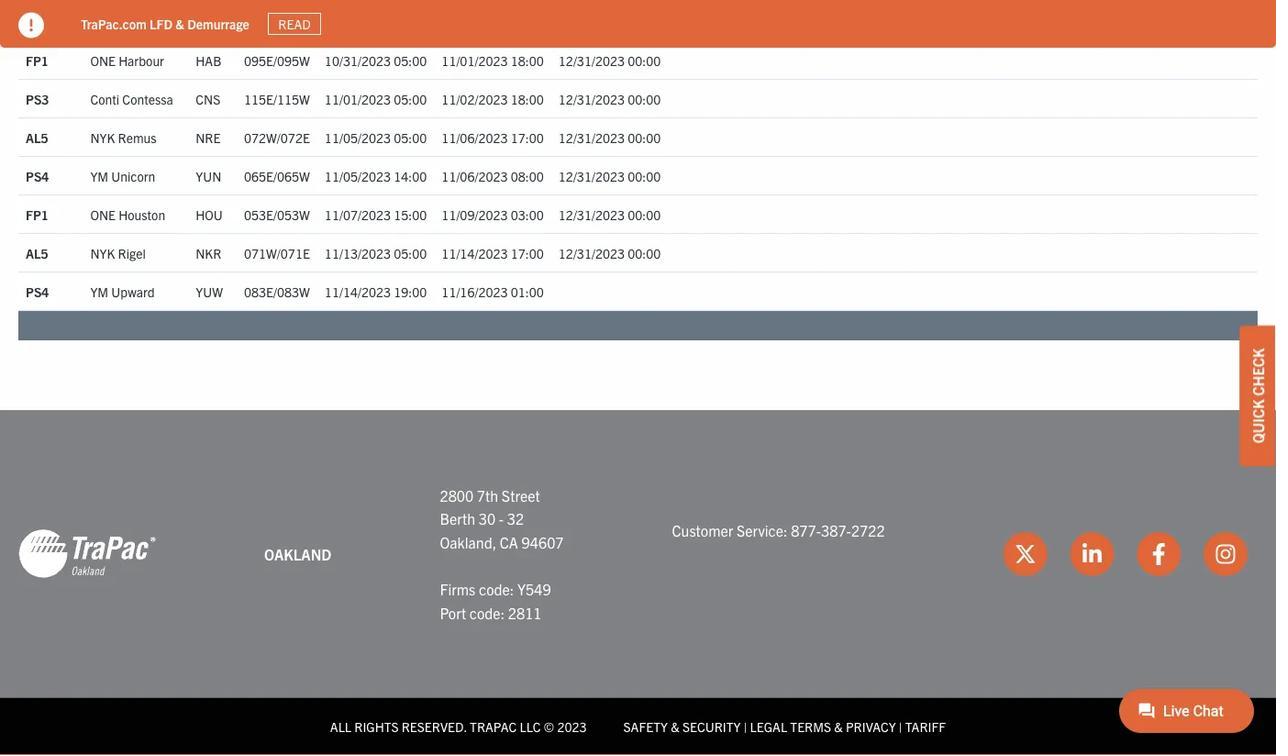 Task type: vqa. For each thing, say whether or not it's contained in the screenshot.
The Us
no



Task type: describe. For each thing, give the bounding box(es) containing it.
harbour
[[119, 52, 164, 68]]

14:00
[[394, 167, 427, 184]]

street
[[502, 486, 540, 504]]

11/14/2023 19:00
[[325, 283, 427, 299]]

11/05/2023 05:00
[[325, 129, 427, 145]]

quick
[[1249, 399, 1267, 443]]

2722
[[851, 521, 885, 539]]

088w/088e
[[244, 13, 310, 30]]

nkr
[[196, 244, 221, 261]]

12/31/2023 for 11/14/2023 17:00
[[559, 244, 625, 261]]

nyk rigel
[[90, 244, 146, 261]]

11/14/2023 17:00
[[442, 244, 544, 261]]

llc
[[520, 718, 541, 734]]

11/01/2023 for 11/01/2023 18:00
[[442, 52, 508, 68]]

customer service: 877-387-2722
[[672, 521, 885, 539]]

trapac
[[470, 718, 517, 734]]

reserved.
[[402, 718, 467, 734]]

12/31/2023 for 11/06/2023 17:00
[[559, 129, 625, 145]]

read
[[278, 16, 311, 32]]

-
[[499, 509, 504, 528]]

0 vertical spatial code:
[[479, 580, 514, 598]]

2800 7th street berth 30 - 32 oakland, ca 94607
[[440, 486, 564, 551]]

11/14/2023 for 11/14/2023 19:00
[[325, 283, 391, 299]]

tariff
[[905, 718, 946, 734]]

2 horizontal spatial &
[[834, 718, 843, 734]]

privacy
[[846, 718, 896, 734]]

rigel
[[118, 244, 146, 261]]

11/09/2023
[[442, 206, 508, 222]]

05:00 for 11/05/2023 05:00
[[394, 129, 427, 145]]

safety & security | legal terms & privacy | tariff
[[623, 718, 946, 734]]

contessa
[[122, 90, 173, 107]]

10/31/2023 05:00
[[325, 52, 427, 68]]

hou
[[196, 206, 223, 222]]

071w/071e
[[244, 244, 310, 261]]

18:00 for 11/01/2023 18:00
[[511, 52, 544, 68]]

solid image
[[18, 12, 44, 38]]

11/06/2023 for 11/06/2023 08:00
[[442, 167, 508, 184]]

2800
[[440, 486, 474, 504]]

10/31/2023
[[325, 52, 391, 68]]

ps4 for ym unicorn
[[26, 167, 49, 184]]

30
[[479, 509, 496, 528]]

12/31/2023 00:00 for 11/02/2023 18:00
[[559, 90, 661, 107]]

12/31/2023 00:00 for 11/14/2023 17:00
[[559, 244, 661, 261]]

0 horizontal spatial &
[[176, 15, 184, 32]]

115e/115w
[[244, 90, 310, 107]]

ym for ym unicorn
[[90, 167, 108, 184]]

095e/095w
[[244, 52, 310, 68]]

firms code:  y549 port code:  2811
[[440, 580, 551, 621]]

port
[[440, 603, 466, 621]]

12/31/2023 00:00 for 11/06/2023 08:00
[[559, 167, 661, 184]]

conti contessa
[[90, 90, 173, 107]]

al5 for nyk rigel
[[26, 244, 48, 261]]

fp1 for one harbour
[[26, 52, 49, 68]]

y549
[[517, 580, 551, 598]]

19:00
[[394, 283, 427, 299]]

security
[[682, 718, 741, 734]]

safety & security link
[[623, 718, 741, 734]]

11/16/2023
[[442, 283, 508, 299]]

footer containing 2800 7th street
[[0, 410, 1276, 755]]

one for one houston
[[90, 206, 116, 222]]

mol
[[90, 13, 116, 30]]

11/06/2023 08:00
[[442, 167, 544, 184]]

10/29/2023 05:00
[[325, 13, 427, 30]]

11/09/2023 03:00
[[442, 206, 544, 222]]

quick check
[[1249, 348, 1267, 443]]

18:00 for 11/02/2023 18:00
[[511, 90, 544, 107]]

00:00 for 11/14/2023 17:00
[[628, 244, 661, 261]]

00:00 for 11/09/2023 03:00
[[628, 206, 661, 222]]

01:00
[[511, 283, 544, 299]]

877-
[[791, 521, 821, 539]]

12/31/2023 for 11/06/2023 08:00
[[559, 167, 625, 184]]

firms
[[440, 580, 476, 598]]

mol experience
[[90, 13, 181, 30]]

yuw
[[196, 283, 223, 299]]

1 vertical spatial code:
[[470, 603, 505, 621]]

one harbour
[[90, 52, 164, 68]]

houston
[[119, 206, 165, 222]]

05:00 for 10/29/2023 05:00
[[394, 13, 427, 30]]

11/02/2023
[[442, 90, 508, 107]]

experience
[[119, 13, 181, 30]]

trapac.com lfd & demurrage
[[81, 15, 249, 32]]

upward
[[111, 283, 155, 299]]

32
[[507, 509, 524, 528]]

05:00 for 10/31/2023 05:00
[[394, 52, 427, 68]]

ym for ym upward
[[90, 283, 108, 299]]

11/16/2023 01:00
[[442, 283, 544, 299]]

11/01/2023 18:00
[[442, 52, 544, 68]]

nre
[[196, 129, 221, 145]]

94607
[[522, 533, 564, 551]]

yun
[[196, 167, 221, 184]]

11/02/2023 18:00
[[442, 90, 544, 107]]

065e/065w
[[244, 167, 310, 184]]

demurrage
[[187, 15, 249, 32]]

cns
[[196, 90, 220, 107]]

hab
[[196, 52, 222, 68]]

legal terms & privacy link
[[750, 718, 896, 734]]

oakland
[[264, 544, 332, 563]]

083e/083w
[[244, 283, 310, 299]]



Task type: locate. For each thing, give the bounding box(es) containing it.
12/31/2023 for 11/09/2023 03:00
[[559, 206, 625, 222]]

17:00 up 01:00
[[511, 244, 544, 261]]

1 al5 from the top
[[26, 13, 48, 30]]

remus
[[118, 129, 156, 145]]

12/31/2023 00:00
[[559, 52, 661, 68], [559, 90, 661, 107], [559, 129, 661, 145], [559, 167, 661, 184], [559, 206, 661, 222], [559, 244, 661, 261]]

1 one from the top
[[90, 52, 116, 68]]

2 12/31/2023 from the top
[[559, 90, 625, 107]]

2 11/05/2023 from the top
[[325, 167, 391, 184]]

1 horizontal spatial &
[[671, 718, 680, 734]]

ym left unicorn
[[90, 167, 108, 184]]

05:00 up 19:00
[[394, 244, 427, 261]]

00:00
[[628, 52, 661, 68], [628, 90, 661, 107], [628, 129, 661, 145], [628, 167, 661, 184], [628, 206, 661, 222], [628, 244, 661, 261]]

berth
[[440, 509, 475, 528]]

nyk for nyk remus
[[90, 129, 115, 145]]

oakland image
[[18, 528, 156, 580]]

18:00 up 11/02/2023 18:00
[[511, 52, 544, 68]]

11/13/2023
[[325, 244, 391, 261]]

0 vertical spatial 11/01/2023
[[442, 52, 508, 68]]

2 05:00 from the top
[[394, 52, 427, 68]]

0 vertical spatial 11/06/2023
[[442, 129, 508, 145]]

fp1 left one houston
[[26, 206, 49, 222]]

safety
[[623, 718, 668, 734]]

11/05/2023 down 11/01/2023 05:00
[[325, 129, 391, 145]]

2 11/06/2023 from the top
[[442, 167, 508, 184]]

al5 for mol experience
[[26, 13, 48, 30]]

11/05/2023 for 11/05/2023 14:00
[[325, 167, 391, 184]]

unicorn
[[111, 167, 155, 184]]

2 00:00 from the top
[[628, 90, 661, 107]]

11/01/2023 up 11/02/2023
[[442, 52, 508, 68]]

1 fp1 from the top
[[26, 52, 49, 68]]

code: up 2811
[[479, 580, 514, 598]]

customer
[[672, 521, 733, 539]]

4 05:00 from the top
[[394, 129, 427, 145]]

tariff link
[[905, 718, 946, 734]]

11/14/2023 for 11/14/2023 17:00
[[442, 244, 508, 261]]

1 horizontal spatial |
[[899, 718, 902, 734]]

one down trapac.com
[[90, 52, 116, 68]]

08:00
[[511, 167, 544, 184]]

03:00
[[511, 206, 544, 222]]

00:00 for 11/06/2023 17:00
[[628, 129, 661, 145]]

code: right port
[[470, 603, 505, 621]]

al5 left the 'nyk rigel' in the left of the page
[[26, 244, 48, 261]]

0 vertical spatial ps4
[[26, 167, 49, 184]]

11/05/2023
[[325, 129, 391, 145], [325, 167, 391, 184]]

ps4 for ym upward
[[26, 283, 49, 299]]

1 18:00 from the top
[[511, 52, 544, 68]]

12/31/2023 00:00 for 11/09/2023 03:00
[[559, 206, 661, 222]]

05:00 up 10/31/2023 05:00
[[394, 13, 427, 30]]

12/31/2023 for 11/02/2023 18:00
[[559, 90, 625, 107]]

ps4 down ps3
[[26, 167, 49, 184]]

1 vertical spatial one
[[90, 206, 116, 222]]

footer
[[0, 410, 1276, 755]]

1 vertical spatial nyk
[[90, 244, 115, 261]]

11/01/2023 down 10/31/2023
[[325, 90, 391, 107]]

0 vertical spatial 11/14/2023
[[442, 244, 508, 261]]

11/01/2023 05:00
[[325, 90, 427, 107]]

1 vertical spatial 11/05/2023
[[325, 167, 391, 184]]

12/31/2023 00:00 for 11/06/2023 17:00
[[559, 129, 661, 145]]

all rights reserved. trapac llc © 2023
[[330, 718, 587, 734]]

ym left upward
[[90, 283, 108, 299]]

3 05:00 from the top
[[394, 90, 427, 107]]

1 12/31/2023 00:00 from the top
[[559, 52, 661, 68]]

1 11/05/2023 from the top
[[325, 129, 391, 145]]

1 vertical spatial 18:00
[[511, 90, 544, 107]]

1 vertical spatial ps4
[[26, 283, 49, 299]]

2 ps4 from the top
[[26, 283, 49, 299]]

legal
[[750, 718, 787, 734]]

1 vertical spatial 11/14/2023
[[325, 283, 391, 299]]

nyk for nyk rigel
[[90, 244, 115, 261]]

4 12/31/2023 00:00 from the top
[[559, 167, 661, 184]]

11/06/2023 down 11/02/2023
[[442, 129, 508, 145]]

17:00 for 11/06/2023 17:00
[[511, 129, 544, 145]]

05:00 for 11/13/2023 05:00
[[394, 244, 427, 261]]

3 12/31/2023 00:00 from the top
[[559, 129, 661, 145]]

0 vertical spatial nyk
[[90, 129, 115, 145]]

1 17:00 from the top
[[511, 129, 544, 145]]

17:00 up 08:00 in the top of the page
[[511, 129, 544, 145]]

072w/072e
[[244, 129, 310, 145]]

al5
[[26, 13, 48, 30], [26, 129, 48, 145], [26, 244, 48, 261]]

0 horizontal spatial 11/14/2023
[[325, 283, 391, 299]]

053e/053w
[[244, 206, 310, 222]]

| left legal
[[744, 718, 747, 734]]

ca
[[500, 533, 518, 551]]

& right terms
[[834, 718, 843, 734]]

al5 left mol
[[26, 13, 48, 30]]

epc
[[196, 13, 219, 30]]

code:
[[479, 580, 514, 598], [470, 603, 505, 621]]

0 vertical spatial 18:00
[[511, 52, 544, 68]]

11/07/2023 15:00
[[325, 206, 427, 222]]

all
[[330, 718, 351, 734]]

2 one from the top
[[90, 206, 116, 222]]

0 vertical spatial ym
[[90, 167, 108, 184]]

6 12/31/2023 00:00 from the top
[[559, 244, 661, 261]]

11/07/2023
[[325, 206, 391, 222]]

1 11/06/2023 from the top
[[442, 129, 508, 145]]

0 horizontal spatial 11/01/2023
[[325, 90, 391, 107]]

3 00:00 from the top
[[628, 129, 661, 145]]

5 05:00 from the top
[[394, 244, 427, 261]]

nyk left rigel in the top left of the page
[[90, 244, 115, 261]]

2 al5 from the top
[[26, 129, 48, 145]]

1 vertical spatial 11/06/2023
[[442, 167, 508, 184]]

18:00 up 11/06/2023 17:00
[[511, 90, 544, 107]]

&
[[176, 15, 184, 32], [671, 718, 680, 734], [834, 718, 843, 734]]

1 vertical spatial 17:00
[[511, 244, 544, 261]]

11/06/2023 up 11/09/2023
[[442, 167, 508, 184]]

6 00:00 from the top
[[628, 244, 661, 261]]

3 12/31/2023 from the top
[[559, 129, 625, 145]]

1 horizontal spatial 11/01/2023
[[442, 52, 508, 68]]

1 05:00 from the top
[[394, 13, 427, 30]]

3 al5 from the top
[[26, 244, 48, 261]]

12/31/2023 00:00 for 11/01/2023 18:00
[[559, 52, 661, 68]]

ym
[[90, 167, 108, 184], [90, 283, 108, 299]]

1 12/31/2023 from the top
[[559, 52, 625, 68]]

fp1
[[26, 52, 49, 68], [26, 206, 49, 222]]

11/14/2023
[[442, 244, 508, 261], [325, 283, 391, 299]]

0 vertical spatial 17:00
[[511, 129, 544, 145]]

4 00:00 from the top
[[628, 167, 661, 184]]

2 nyk from the top
[[90, 244, 115, 261]]

05:00 down 10/29/2023 05:00
[[394, 52, 427, 68]]

5 00:00 from the top
[[628, 206, 661, 222]]

4 12/31/2023 from the top
[[559, 167, 625, 184]]

al5 down ps3
[[26, 129, 48, 145]]

& right lfd
[[176, 15, 184, 32]]

al5 for nyk remus
[[26, 129, 48, 145]]

05:00 up the 11/05/2023 05:00
[[394, 90, 427, 107]]

1 ym from the top
[[90, 167, 108, 184]]

0 vertical spatial al5
[[26, 13, 48, 30]]

11/14/2023 down 11/09/2023
[[442, 244, 508, 261]]

one for one harbour
[[90, 52, 116, 68]]

11/01/2023
[[442, 52, 508, 68], [325, 90, 391, 107]]

11/01/2023 for 11/01/2023 05:00
[[325, 90, 391, 107]]

ym unicorn
[[90, 167, 155, 184]]

1 nyk from the top
[[90, 129, 115, 145]]

05:00 for 11/01/2023 05:00
[[394, 90, 427, 107]]

ps4 left 'ym upward'
[[26, 283, 49, 299]]

17:00
[[511, 129, 544, 145], [511, 244, 544, 261]]

terms
[[790, 718, 831, 734]]

5 12/31/2023 from the top
[[559, 206, 625, 222]]

12/31/2023
[[559, 52, 625, 68], [559, 90, 625, 107], [559, 129, 625, 145], [559, 167, 625, 184], [559, 206, 625, 222], [559, 244, 625, 261]]

rights
[[354, 718, 399, 734]]

11/05/2023 for 11/05/2023 05:00
[[325, 129, 391, 145]]

ps4
[[26, 167, 49, 184], [26, 283, 49, 299]]

11/06/2023 for 11/06/2023 17:00
[[442, 129, 508, 145]]

05:00 up 14:00
[[394, 129, 427, 145]]

nyk left remus at top
[[90, 129, 115, 145]]

1 00:00 from the top
[[628, 52, 661, 68]]

1 vertical spatial 11/01/2023
[[325, 90, 391, 107]]

1 vertical spatial ym
[[90, 283, 108, 299]]

7th
[[477, 486, 498, 504]]

11/05/2023 14:00
[[325, 167, 427, 184]]

00:00 for 11/06/2023 08:00
[[628, 167, 661, 184]]

2 ym from the top
[[90, 283, 108, 299]]

ps3
[[26, 90, 49, 107]]

00:00 for 11/02/2023 18:00
[[628, 90, 661, 107]]

6 12/31/2023 from the top
[[559, 244, 625, 261]]

nyk
[[90, 129, 115, 145], [90, 244, 115, 261]]

nyk remus
[[90, 129, 156, 145]]

11/06/2023 17:00
[[442, 129, 544, 145]]

ym upward
[[90, 283, 155, 299]]

12/31/2023 for 11/01/2023 18:00
[[559, 52, 625, 68]]

2 vertical spatial al5
[[26, 244, 48, 261]]

1 ps4 from the top
[[26, 167, 49, 184]]

0 horizontal spatial |
[[744, 718, 747, 734]]

oakland,
[[440, 533, 496, 551]]

00:00 for 11/01/2023 18:00
[[628, 52, 661, 68]]

15:00
[[394, 206, 427, 222]]

1 vertical spatial al5
[[26, 129, 48, 145]]

11/05/2023 up 11/07/2023
[[325, 167, 391, 184]]

quick check link
[[1239, 325, 1276, 466]]

0 vertical spatial 11/05/2023
[[325, 129, 391, 145]]

11/13/2023 05:00
[[325, 244, 427, 261]]

0 vertical spatial fp1
[[26, 52, 49, 68]]

11/14/2023 down 11/13/2023
[[325, 283, 391, 299]]

10/29/2023
[[325, 13, 391, 30]]

1 | from the left
[[744, 718, 747, 734]]

fp1 down 'solid' icon
[[26, 52, 49, 68]]

5 12/31/2023 00:00 from the top
[[559, 206, 661, 222]]

fp1 for one houston
[[26, 206, 49, 222]]

0 vertical spatial one
[[90, 52, 116, 68]]

2 17:00 from the top
[[511, 244, 544, 261]]

check
[[1249, 348, 1267, 396]]

©
[[544, 718, 554, 734]]

1 vertical spatial fp1
[[26, 206, 49, 222]]

2 18:00 from the top
[[511, 90, 544, 107]]

2 fp1 from the top
[[26, 206, 49, 222]]

| left the tariff
[[899, 718, 902, 734]]

2 12/31/2023 00:00 from the top
[[559, 90, 661, 107]]

one left houston at the top left of the page
[[90, 206, 116, 222]]

read link
[[268, 13, 321, 35]]

lfd
[[150, 15, 173, 32]]

17:00 for 11/14/2023 17:00
[[511, 244, 544, 261]]

05:00
[[394, 13, 427, 30], [394, 52, 427, 68], [394, 90, 427, 107], [394, 129, 427, 145], [394, 244, 427, 261]]

& right the safety
[[671, 718, 680, 734]]

service:
[[737, 521, 788, 539]]

2 | from the left
[[899, 718, 902, 734]]

1 horizontal spatial 11/14/2023
[[442, 244, 508, 261]]



